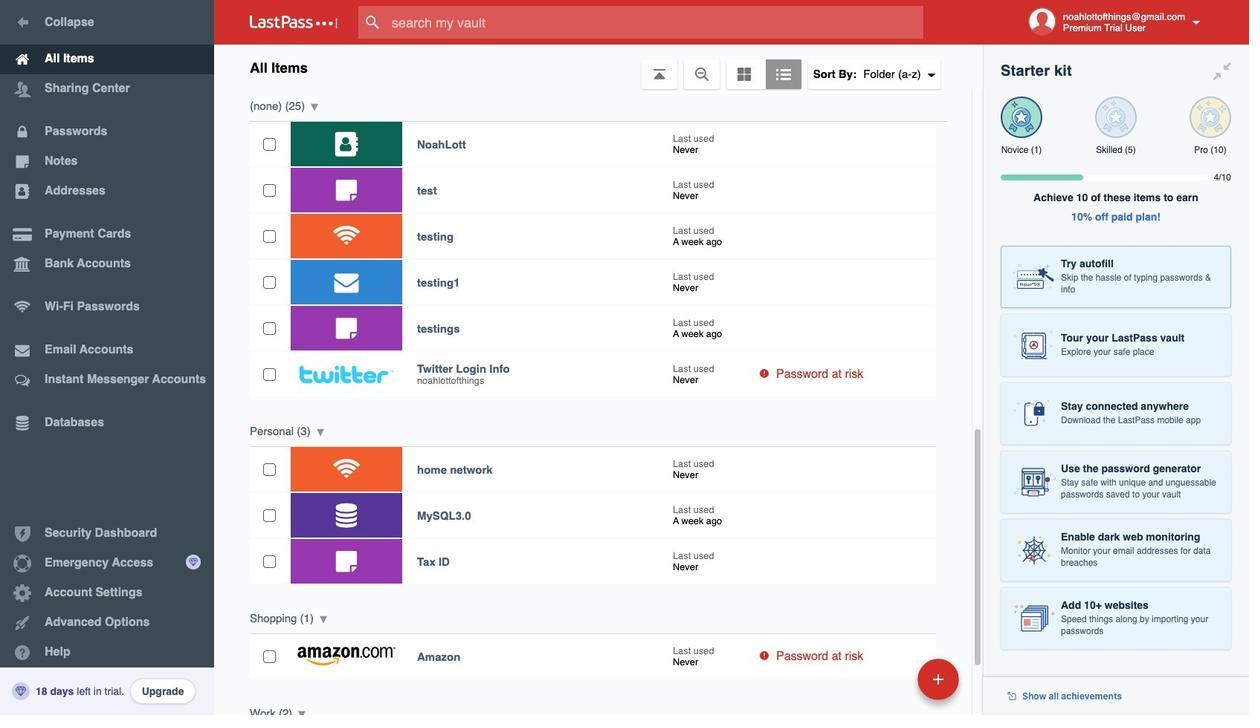 Task type: vqa. For each thing, say whether or not it's contained in the screenshot.
text box
no



Task type: locate. For each thing, give the bounding box(es) containing it.
new item navigation
[[815, 655, 968, 716]]

lastpass image
[[250, 16, 338, 29]]

new item element
[[815, 659, 964, 701]]

search my vault text field
[[358, 6, 952, 39]]

Search search field
[[358, 6, 952, 39]]

main navigation navigation
[[0, 0, 214, 716]]



Task type: describe. For each thing, give the bounding box(es) containing it.
vault options navigation
[[214, 45, 983, 89]]



